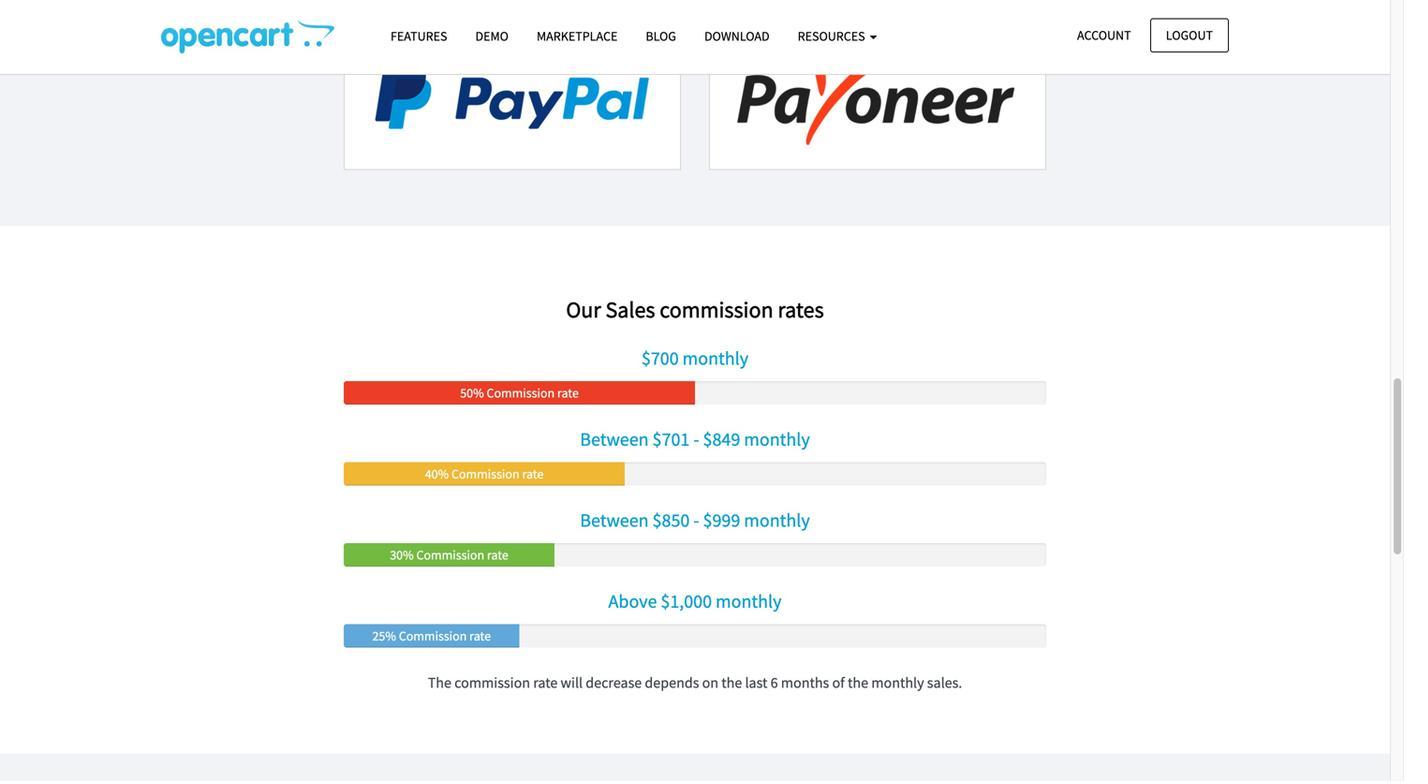 Task type: describe. For each thing, give the bounding box(es) containing it.
above
[[609, 590, 657, 613]]

50% commission rate progress bar
[[344, 381, 695, 405]]

paypal image
[[344, 23, 681, 170]]

demo link
[[461, 20, 523, 53]]

resources
[[798, 28, 868, 45]]

our
[[566, 296, 601, 324]]

will
[[561, 674, 583, 692]]

2 the from the left
[[848, 674, 869, 692]]

download
[[704, 28, 770, 45]]

the
[[428, 674, 452, 692]]

commission for 40% commission rate
[[452, 466, 520, 482]]

30% commission rate progress bar
[[344, 543, 555, 567]]

rate for 40% commission rate
[[522, 466, 544, 482]]

features
[[391, 28, 447, 45]]

25% commission rate progress bar
[[344, 624, 519, 648]]

commission for 25% commission rate
[[399, 628, 467, 644]]

6
[[771, 674, 778, 692]]

2 between from the top
[[580, 509, 649, 532]]

rate for 50% commission rate between $701 - $849 monthly
[[557, 384, 579, 401]]

30%
[[390, 547, 414, 563]]

account link
[[1062, 18, 1147, 52]]

sales
[[606, 296, 655, 324]]

50% commission rate between $701 - $849 monthly
[[460, 384, 810, 451]]

commission for 30% commission rate
[[416, 547, 484, 563]]

how to be a seller of opencart? image
[[161, 20, 334, 53]]

monthly right $999
[[744, 509, 810, 532]]

sales.
[[927, 674, 962, 692]]

$850
[[653, 509, 690, 532]]

commission for 50% commission rate between $701 - $849 monthly
[[487, 384, 555, 401]]

our sales commission rates
[[566, 296, 824, 324]]

40%
[[425, 466, 449, 482]]

blog
[[646, 28, 676, 45]]

logout link
[[1150, 18, 1229, 52]]

of
[[832, 674, 845, 692]]

monthly down our sales commission rates on the top of the page
[[683, 347, 749, 370]]

logout
[[1166, 27, 1213, 44]]

rate for 25% commission rate
[[470, 628, 491, 644]]

marketplace
[[537, 28, 618, 45]]

rate for 30% commission rate
[[487, 547, 509, 563]]

between $850 - $999 monthly
[[580, 509, 810, 532]]

$999
[[703, 509, 740, 532]]

$700
[[642, 347, 679, 370]]

on
[[702, 674, 719, 692]]

1 the from the left
[[722, 674, 742, 692]]

2 - from the top
[[694, 509, 699, 532]]

50%
[[460, 384, 484, 401]]

monthly left sales.
[[872, 674, 924, 692]]



Task type: locate. For each thing, give the bounding box(es) containing it.
commission
[[660, 296, 773, 324], [455, 674, 530, 692]]

0 vertical spatial -
[[694, 428, 699, 451]]

0 horizontal spatial commission
[[455, 674, 530, 692]]

1 horizontal spatial commission
[[660, 296, 773, 324]]

0 vertical spatial between
[[580, 428, 649, 451]]

the right on
[[722, 674, 742, 692]]

rate left will
[[533, 674, 558, 692]]

30% commission rate
[[390, 547, 509, 563]]

commission inside "50% commission rate between $701 - $849 monthly"
[[487, 384, 555, 401]]

monthly inside "50% commission rate between $701 - $849 monthly"
[[744, 428, 810, 451]]

commission right 50%
[[487, 384, 555, 401]]

1 vertical spatial -
[[694, 509, 699, 532]]

download link
[[690, 20, 784, 53]]

resources link
[[784, 20, 891, 53]]

commission inside the 40% commission rate progress bar
[[452, 466, 520, 482]]

rate down our
[[557, 384, 579, 401]]

0 vertical spatial commission
[[660, 296, 773, 324]]

- right "$850"
[[694, 509, 699, 532]]

demo
[[475, 28, 509, 45]]

rates
[[778, 296, 824, 324]]

1 - from the top
[[694, 428, 699, 451]]

$701
[[653, 428, 690, 451]]

1 vertical spatial commission
[[455, 674, 530, 692]]

commission inside 25% commission rate progress bar
[[399, 628, 467, 644]]

features link
[[377, 20, 461, 53]]

payonner image
[[709, 23, 1046, 170]]

between
[[580, 428, 649, 451], [580, 509, 649, 532]]

account
[[1077, 27, 1131, 44]]

- inside "50% commission rate between $701 - $849 monthly"
[[694, 428, 699, 451]]

monthly right $849
[[744, 428, 810, 451]]

40% commission rate
[[425, 466, 544, 482]]

blog link
[[632, 20, 690, 53]]

rate
[[557, 384, 579, 401], [522, 466, 544, 482], [487, 547, 509, 563], [470, 628, 491, 644], [533, 674, 558, 692]]

the
[[722, 674, 742, 692], [848, 674, 869, 692]]

1 between from the top
[[580, 428, 649, 451]]

last
[[745, 674, 768, 692]]

1 vertical spatial between
[[580, 509, 649, 532]]

between left "$850"
[[580, 509, 649, 532]]

rate for the commission rate will decrease depends on the last 6 months of the monthly sales.
[[533, 674, 558, 692]]

40% commission rate progress bar
[[344, 462, 625, 486]]

rate inside "50% commission rate between $701 - $849 monthly"
[[557, 384, 579, 401]]

25% commission rate
[[372, 628, 491, 644]]

- right $701
[[694, 428, 699, 451]]

rate down 50% commission rate progress bar
[[522, 466, 544, 482]]

the right of
[[848, 674, 869, 692]]

commission right 40%
[[452, 466, 520, 482]]

commission inside 30% commission rate progress bar
[[416, 547, 484, 563]]

monthly right $1,000
[[716, 590, 782, 613]]

depends
[[645, 674, 699, 692]]

commission right 30%
[[416, 547, 484, 563]]

-
[[694, 428, 699, 451], [694, 509, 699, 532]]

between left $701
[[580, 428, 649, 451]]

$1,000
[[661, 590, 712, 613]]

the commission rate will decrease depends on the last 6 months of the monthly sales.
[[428, 674, 962, 692]]

commission up '$700 monthly'
[[660, 296, 773, 324]]

decrease
[[586, 674, 642, 692]]

between inside "50% commission rate between $701 - $849 monthly"
[[580, 428, 649, 451]]

$849
[[703, 428, 740, 451]]

monthly
[[683, 347, 749, 370], [744, 428, 810, 451], [744, 509, 810, 532], [716, 590, 782, 613], [872, 674, 924, 692]]

commission right the the
[[455, 674, 530, 692]]

commission
[[487, 384, 555, 401], [452, 466, 520, 482], [416, 547, 484, 563], [399, 628, 467, 644]]

0 horizontal spatial the
[[722, 674, 742, 692]]

1 horizontal spatial the
[[848, 674, 869, 692]]

rate down the 40% commission rate on the left bottom of the page
[[487, 547, 509, 563]]

$700 monthly
[[642, 347, 749, 370]]

25%
[[372, 628, 396, 644]]

months
[[781, 674, 829, 692]]

rate down 30% commission rate progress bar
[[470, 628, 491, 644]]

marketplace link
[[523, 20, 632, 53]]

commission up the the
[[399, 628, 467, 644]]

above $1,000 monthly
[[609, 590, 782, 613]]



Task type: vqa. For each thing, say whether or not it's contained in the screenshot.
ACCOUNT
yes



